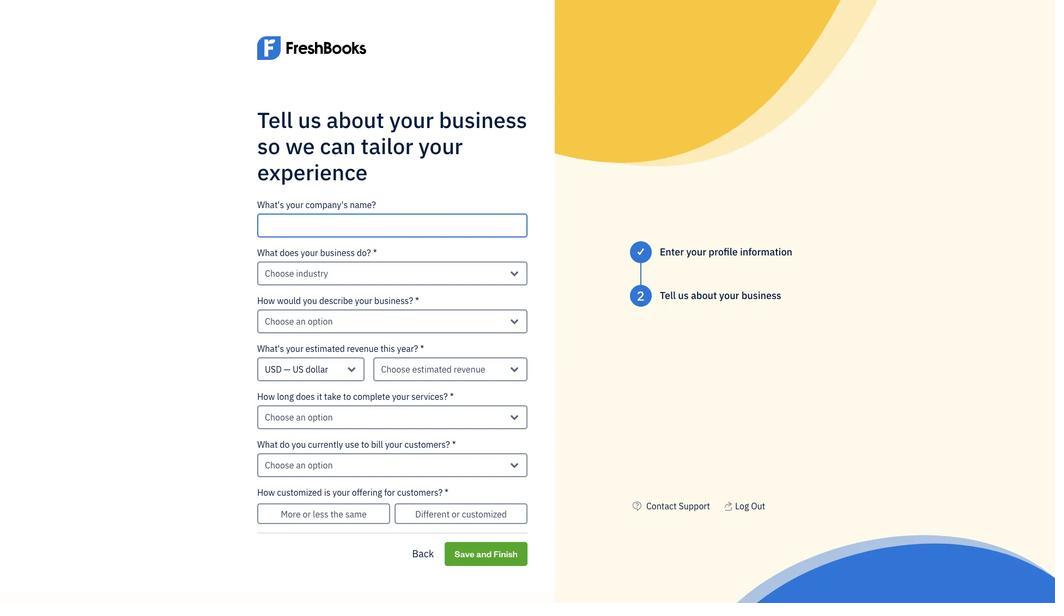 Task type: locate. For each thing, give the bounding box(es) containing it.
1 vertical spatial us
[[679, 289, 689, 302]]

or left the less
[[303, 509, 311, 520]]

you right do
[[292, 439, 306, 450]]

what for what do you currently use to bill your customers? *
[[257, 439, 278, 450]]

1 vertical spatial about
[[691, 289, 717, 302]]

to
[[343, 391, 351, 402], [361, 439, 369, 450]]

1 an from the top
[[296, 316, 306, 327]]

1 vertical spatial estimated
[[413, 364, 452, 375]]

1 what from the top
[[257, 247, 278, 258]]

1 vertical spatial option
[[308, 412, 333, 423]]

how customized is your offering for customers? *
[[257, 487, 449, 498]]

your
[[390, 106, 434, 134], [419, 132, 463, 160], [286, 199, 304, 210], [687, 246, 707, 258], [301, 247, 318, 258], [720, 289, 740, 302], [355, 295, 372, 306], [286, 343, 304, 354], [392, 391, 410, 402], [385, 439, 403, 450], [333, 487, 350, 498]]

Choose an option field
[[257, 310, 528, 334], [257, 406, 528, 430], [257, 454, 528, 478]]

choose an option field down complete
[[257, 406, 528, 430]]

1 vertical spatial what
[[257, 439, 278, 450]]

us down enter
[[679, 289, 689, 302]]

what left do
[[257, 439, 278, 450]]

about
[[327, 106, 385, 134], [691, 289, 717, 302]]

choose down do
[[265, 460, 294, 471]]

finish
[[494, 548, 518, 560]]

2 what from the top
[[257, 439, 278, 450]]

0 vertical spatial business
[[439, 106, 528, 134]]

bill
[[371, 439, 383, 450]]

customized up more
[[277, 487, 322, 498]]

freshbooks logo image
[[257, 20, 366, 76]]

3 how from the top
[[257, 487, 275, 498]]

estimated
[[306, 343, 345, 354], [413, 364, 452, 375]]

us for tell us about your business so we can tailor your experience
[[298, 106, 322, 134]]

0 horizontal spatial estimated
[[306, 343, 345, 354]]

1 vertical spatial tell
[[660, 289, 676, 302]]

choose an option down long
[[265, 412, 333, 423]]

1 vertical spatial revenue
[[454, 364, 486, 375]]

revenue
[[347, 343, 379, 354], [454, 364, 486, 375]]

us right so
[[298, 106, 322, 134]]

choose for second choose an option field from the top
[[265, 412, 294, 423]]

you right would
[[303, 295, 317, 306]]

how for how long does it take to complete your services? *
[[257, 391, 275, 402]]

choose up would
[[265, 268, 294, 279]]

estimated inside field
[[413, 364, 452, 375]]

0 vertical spatial option
[[308, 316, 333, 327]]

2 vertical spatial how
[[257, 487, 275, 498]]

out
[[752, 501, 766, 512]]

long
[[277, 391, 294, 402]]

how for how customized is your offering for customers? *
[[257, 487, 275, 498]]

you
[[303, 295, 317, 306], [292, 439, 306, 450]]

what up choose industry
[[257, 247, 278, 258]]

option down the it on the left of the page
[[308, 412, 333, 423]]

tell for tell us about your business
[[660, 289, 676, 302]]

1 vertical spatial you
[[292, 439, 306, 450]]

choose an option
[[265, 316, 333, 327], [265, 412, 333, 423], [265, 460, 333, 471]]

to left bill
[[361, 439, 369, 450]]

None text field
[[257, 214, 528, 238]]

to for take
[[343, 391, 351, 402]]

2 how from the top
[[257, 391, 275, 402]]

2 option from the top
[[308, 412, 333, 423]]

us
[[298, 106, 322, 134], [679, 289, 689, 302]]

customers? down services?
[[405, 439, 450, 450]]

0 horizontal spatial us
[[298, 106, 322, 134]]

log out
[[736, 501, 766, 512]]

2 what's from the top
[[257, 343, 284, 354]]

1 horizontal spatial or
[[452, 509, 460, 520]]

choose an option down do
[[265, 460, 333, 471]]

save and finish button
[[445, 542, 528, 566]]

2 vertical spatial an
[[296, 460, 306, 471]]

same
[[346, 509, 367, 520]]

year?
[[397, 343, 418, 354]]

an
[[296, 316, 306, 327], [296, 412, 306, 423], [296, 460, 306, 471]]

1 or from the left
[[303, 509, 311, 520]]

contact support link
[[647, 501, 710, 512]]

us inside 'tell us about your business so we can tailor your experience'
[[298, 106, 322, 134]]

tell
[[257, 106, 293, 134], [660, 289, 676, 302]]

1 horizontal spatial about
[[691, 289, 717, 302]]

choose an option for second choose an option field from the top
[[265, 412, 333, 423]]

1 choose an option from the top
[[265, 316, 333, 327]]

choose an option field down bill
[[257, 454, 528, 478]]

usd — us dollar
[[265, 364, 328, 375]]

Choose estimated revenue field
[[374, 358, 528, 382]]

more
[[281, 509, 301, 520]]

what does your business do? *
[[257, 247, 377, 258]]

profile
[[709, 246, 738, 258]]

choose inside "field"
[[265, 268, 294, 279]]

you for would
[[303, 295, 317, 306]]

choose an option field down business?
[[257, 310, 528, 334]]

1 how from the top
[[257, 295, 275, 306]]

support image
[[630, 500, 645, 513]]

and
[[477, 548, 492, 560]]

option for third choose an option field from the bottom of the page
[[308, 316, 333, 327]]

2 an from the top
[[296, 412, 306, 423]]

business?
[[375, 295, 413, 306]]

log out button
[[724, 500, 766, 513]]

an for third choose an option field from the bottom of the page
[[296, 316, 306, 327]]

customers?
[[405, 439, 450, 450], [397, 487, 443, 498]]

for
[[384, 487, 395, 498]]

1 horizontal spatial to
[[361, 439, 369, 450]]

0 vertical spatial what's
[[257, 199, 284, 210]]

customers? up different
[[397, 487, 443, 498]]

2 choose an option from the top
[[265, 412, 333, 423]]

3 choose an option field from the top
[[257, 454, 528, 478]]

choose
[[265, 268, 294, 279], [265, 316, 294, 327], [381, 364, 411, 375], [265, 412, 294, 423], [265, 460, 294, 471]]

estimated up dollar
[[306, 343, 345, 354]]

1 horizontal spatial business
[[439, 106, 528, 134]]

option down currently
[[308, 460, 333, 471]]

2 vertical spatial choose an option
[[265, 460, 333, 471]]

option for second choose an option field from the top
[[308, 412, 333, 423]]

revenue inside field
[[454, 364, 486, 375]]

an for second choose an option field from the top
[[296, 412, 306, 423]]

0 vertical spatial an
[[296, 316, 306, 327]]

1 choose an option field from the top
[[257, 310, 528, 334]]

1 option from the top
[[308, 316, 333, 327]]

2 horizontal spatial business
[[742, 289, 782, 302]]

1 vertical spatial how
[[257, 391, 275, 402]]

0 horizontal spatial to
[[343, 391, 351, 402]]

to right take
[[343, 391, 351, 402]]

1 vertical spatial choose an option
[[265, 412, 333, 423]]

an for 3rd choose an option field from the top
[[296, 460, 306, 471]]

0 vertical spatial choose an option field
[[257, 310, 528, 334]]

about inside 'tell us about your business so we can tailor your experience'
[[327, 106, 385, 134]]

you for do
[[292, 439, 306, 450]]

1 horizontal spatial us
[[679, 289, 689, 302]]

about for tell us about your business
[[691, 289, 717, 302]]

0 vertical spatial what
[[257, 247, 278, 258]]

2 vertical spatial option
[[308, 460, 333, 471]]

usd
[[265, 364, 282, 375]]

2 or from the left
[[452, 509, 460, 520]]

different or customized
[[415, 509, 507, 520]]

back button
[[404, 543, 443, 565]]

us
[[293, 364, 304, 375]]

estimated up services?
[[413, 364, 452, 375]]

2 vertical spatial business
[[742, 289, 782, 302]]

or for different
[[452, 509, 460, 520]]

1 vertical spatial to
[[361, 439, 369, 450]]

what's for what's your estimated revenue this year? *
[[257, 343, 284, 354]]

does left the it on the left of the page
[[296, 391, 315, 402]]

0 vertical spatial to
[[343, 391, 351, 402]]

this
[[381, 343, 395, 354]]

customized up "and"
[[462, 509, 507, 520]]

2 vertical spatial choose an option field
[[257, 454, 528, 478]]

*
[[373, 247, 377, 258], [415, 295, 419, 306], [420, 343, 424, 354], [450, 391, 454, 402], [452, 439, 456, 450], [445, 487, 449, 498]]

complete
[[353, 391, 390, 402]]

what's
[[257, 199, 284, 210], [257, 343, 284, 354]]

does up choose industry
[[280, 247, 299, 258]]

0 vertical spatial tell
[[257, 106, 293, 134]]

information
[[741, 246, 793, 258]]

what
[[257, 247, 278, 258], [257, 439, 278, 450]]

Currency field
[[257, 358, 365, 382]]

1 vertical spatial what's
[[257, 343, 284, 354]]

business inside 'tell us about your business so we can tailor your experience'
[[439, 106, 528, 134]]

3 an from the top
[[296, 460, 306, 471]]

choose down long
[[265, 412, 294, 423]]

choose an option down would
[[265, 316, 333, 327]]

what's for what's your company's name?
[[257, 199, 284, 210]]

0 vertical spatial customized
[[277, 487, 322, 498]]

it
[[317, 391, 322, 402]]

does
[[280, 247, 299, 258], [296, 391, 315, 402]]

what's down experience
[[257, 199, 284, 210]]

business
[[439, 106, 528, 134], [320, 247, 355, 258], [742, 289, 782, 302]]

less
[[313, 509, 329, 520]]

—
[[284, 364, 291, 375]]

0 horizontal spatial or
[[303, 509, 311, 520]]

0 vertical spatial us
[[298, 106, 322, 134]]

or right different
[[452, 509, 460, 520]]

3 choose an option from the top
[[265, 460, 333, 471]]

choose down would
[[265, 316, 294, 327]]

1 horizontal spatial tell
[[660, 289, 676, 302]]

option
[[308, 316, 333, 327], [308, 412, 333, 423], [308, 460, 333, 471]]

0 horizontal spatial business
[[320, 247, 355, 258]]

business for tell us about your business so we can tailor your experience
[[439, 106, 528, 134]]

1 vertical spatial customized
[[462, 509, 507, 520]]

1 what's from the top
[[257, 199, 284, 210]]

different
[[415, 509, 450, 520]]

0 vertical spatial how
[[257, 295, 275, 306]]

0 vertical spatial choose an option
[[265, 316, 333, 327]]

choose down this
[[381, 364, 411, 375]]

option down describe
[[308, 316, 333, 327]]

3 option from the top
[[308, 460, 333, 471]]

0 horizontal spatial revenue
[[347, 343, 379, 354]]

0 horizontal spatial tell
[[257, 106, 293, 134]]

0 vertical spatial about
[[327, 106, 385, 134]]

1 vertical spatial choose an option field
[[257, 406, 528, 430]]

what's up usd
[[257, 343, 284, 354]]

currently
[[308, 439, 343, 450]]

1 horizontal spatial revenue
[[454, 364, 486, 375]]

0 horizontal spatial about
[[327, 106, 385, 134]]

describe
[[319, 295, 353, 306]]

or for more
[[303, 509, 311, 520]]

save
[[455, 548, 475, 560]]

or
[[303, 509, 311, 520], [452, 509, 460, 520]]

the
[[331, 509, 344, 520]]

2 choose an option field from the top
[[257, 406, 528, 430]]

0 vertical spatial you
[[303, 295, 317, 306]]

choose an option for 3rd choose an option field from the top
[[265, 460, 333, 471]]

tell inside 'tell us about your business so we can tailor your experience'
[[257, 106, 293, 134]]

offering
[[352, 487, 382, 498]]

how
[[257, 295, 275, 306], [257, 391, 275, 402], [257, 487, 275, 498]]

we
[[286, 132, 315, 160]]

customized
[[277, 487, 322, 498], [462, 509, 507, 520]]

1 vertical spatial business
[[320, 247, 355, 258]]

1 horizontal spatial estimated
[[413, 364, 452, 375]]

0 vertical spatial customers?
[[405, 439, 450, 450]]

1 vertical spatial an
[[296, 412, 306, 423]]

log
[[736, 501, 749, 512]]

more or less the same
[[281, 509, 367, 520]]



Task type: describe. For each thing, give the bounding box(es) containing it.
contact
[[647, 501, 677, 512]]

take
[[324, 391, 341, 402]]

contact support
[[647, 501, 710, 512]]

0 vertical spatial revenue
[[347, 343, 379, 354]]

logout image
[[724, 500, 734, 513]]

how would you describe your business? *
[[257, 295, 419, 306]]

what for what does your business do? *
[[257, 247, 278, 258]]

so
[[257, 132, 280, 160]]

us for tell us about your business
[[679, 289, 689, 302]]

choose for 3rd choose an option field from the top
[[265, 460, 294, 471]]

choose an option for third choose an option field from the bottom of the page
[[265, 316, 333, 327]]

what do you currently use to bill your customers? *
[[257, 439, 456, 450]]

option for 3rd choose an option field from the top
[[308, 460, 333, 471]]

tell us about your business so we can tailor your experience
[[257, 106, 528, 186]]

business for tell us about your business
[[742, 289, 782, 302]]

save and finish
[[455, 548, 518, 560]]

enter
[[660, 246, 684, 258]]

back
[[412, 548, 434, 560]]

do?
[[357, 247, 371, 258]]

0 vertical spatial does
[[280, 247, 299, 258]]

choose for choose estimated revenue field
[[381, 364, 411, 375]]

0 horizontal spatial customized
[[277, 487, 322, 498]]

tell us about your business
[[660, 289, 782, 302]]

about for tell us about your business so we can tailor your experience
[[327, 106, 385, 134]]

can
[[320, 132, 356, 160]]

choose estimated revenue
[[381, 364, 486, 375]]

to for use
[[361, 439, 369, 450]]

services?
[[412, 391, 448, 402]]

1 vertical spatial does
[[296, 391, 315, 402]]

would
[[277, 295, 301, 306]]

1 vertical spatial customers?
[[397, 487, 443, 498]]

choose industry
[[265, 268, 328, 279]]

name?
[[350, 199, 376, 210]]

tailor
[[361, 132, 414, 160]]

how for how would you describe your business? *
[[257, 295, 275, 306]]

Choose industry field
[[257, 262, 528, 286]]

support
[[679, 501, 710, 512]]

do
[[280, 439, 290, 450]]

1 horizontal spatial customized
[[462, 509, 507, 520]]

tell for tell us about your business so we can tailor your experience
[[257, 106, 293, 134]]

what's your estimated revenue this year? *
[[257, 343, 424, 354]]

use
[[345, 439, 359, 450]]

company's
[[306, 199, 348, 210]]

choose for choose industry "field"
[[265, 268, 294, 279]]

how long does it take to complete your services? *
[[257, 391, 454, 402]]

industry
[[296, 268, 328, 279]]

choose for third choose an option field from the bottom of the page
[[265, 316, 294, 327]]

experience
[[257, 158, 368, 186]]

enter your profile information
[[660, 246, 793, 258]]

0 vertical spatial estimated
[[306, 343, 345, 354]]

what's your company's name?
[[257, 199, 376, 210]]

is
[[324, 487, 331, 498]]

dollar
[[306, 364, 328, 375]]



Task type: vqa. For each thing, say whether or not it's contained in the screenshot.
first THE WHAT
yes



